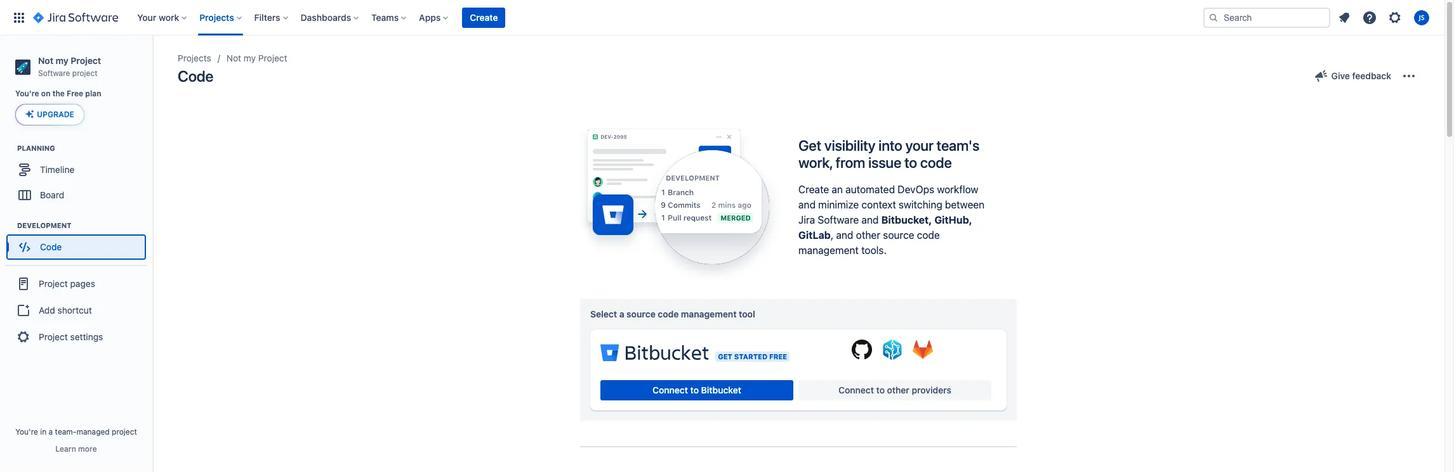 Task type: describe. For each thing, give the bounding box(es) containing it.
learn more button
[[55, 445, 97, 455]]

project down filters dropdown button at the top left of the page
[[258, 53, 287, 63]]

not my project software project
[[38, 55, 101, 78]]

connect to other providers button
[[798, 381, 991, 401]]

github,
[[934, 214, 972, 226]]

get for get visibility into your team's work, from issue to code
[[798, 137, 821, 154]]

in
[[40, 428, 46, 437]]

settings image
[[1387, 10, 1403, 25]]

you're for you're in a team-managed project
[[15, 428, 38, 437]]

projects link
[[178, 51, 211, 66]]

teams button
[[368, 7, 411, 28]]

your
[[137, 12, 156, 23]]

devops
[[898, 184, 934, 195]]

more image
[[1401, 69, 1417, 84]]

your work button
[[133, 7, 192, 28]]

connect for connect to other providers
[[838, 385, 874, 396]]

create for create an automated devops workflow and minimize context switching between jira software and
[[798, 184, 829, 195]]

add shortcut button
[[5, 299, 147, 324]]

add
[[39, 305, 55, 316]]

software inside create an automated devops workflow and minimize context switching between jira software and
[[818, 214, 859, 226]]

dashboards
[[301, 12, 351, 23]]

other for and
[[856, 230, 880, 241]]

not for not my project software project
[[38, 55, 53, 66]]

project inside not my project software project
[[71, 55, 101, 66]]

feedback
[[1352, 70, 1391, 81]]

an
[[832, 184, 843, 195]]

plan
[[85, 89, 101, 98]]

between
[[945, 199, 985, 211]]

give
[[1331, 70, 1350, 81]]

source inside , and other source code management tools.
[[883, 230, 914, 241]]

work
[[159, 12, 179, 23]]

into
[[879, 137, 902, 154]]

code inside , and other source code management tools.
[[917, 230, 940, 241]]

you're for you're on the free plan
[[15, 89, 39, 98]]

projects for 'projects' popup button
[[199, 12, 234, 23]]

filters
[[254, 12, 280, 23]]

tools.
[[861, 245, 887, 256]]

team's
[[937, 137, 979, 154]]

you're in a team-managed project
[[15, 428, 137, 437]]

code inside get visibility into your team's work, from issue to code
[[920, 155, 952, 172]]

free
[[769, 353, 787, 361]]

managed
[[76, 428, 110, 437]]

projects button
[[196, 7, 247, 28]]

gitlab
[[798, 230, 831, 241]]

automated
[[846, 184, 895, 195]]

give feedback button
[[1306, 66, 1399, 86]]

management inside , and other source code management tools.
[[798, 245, 859, 256]]

project down add
[[39, 332, 68, 343]]

timeline
[[40, 164, 74, 175]]

get started free
[[718, 353, 787, 361]]

planning group
[[6, 144, 152, 212]]

give feedback
[[1331, 70, 1391, 81]]

context
[[862, 199, 896, 211]]

development image
[[2, 219, 17, 234]]

apps
[[419, 12, 441, 23]]

upgrade
[[37, 110, 74, 120]]

timeline link
[[6, 158, 146, 183]]

code link
[[6, 235, 146, 260]]

learn more
[[55, 445, 97, 454]]

my for not my project
[[244, 53, 256, 63]]

from
[[836, 155, 865, 172]]

project pages
[[39, 279, 95, 289]]

bitbucket,
[[881, 214, 932, 226]]

to for connect to other providers
[[876, 385, 885, 396]]

project inside not my project software project
[[72, 68, 98, 78]]

shortcut
[[57, 305, 92, 316]]

development group
[[6, 221, 152, 264]]

minimize
[[818, 199, 859, 211]]

project settings
[[39, 332, 103, 343]]

get visibility into your team's work, from issue to code
[[798, 137, 979, 172]]

learn
[[55, 445, 76, 454]]

pages
[[70, 279, 95, 289]]

board
[[40, 190, 64, 201]]

appswitcher icon image
[[11, 10, 27, 25]]

select a source code management tool
[[590, 309, 755, 320]]

providers
[[912, 385, 951, 396]]

primary element
[[8, 0, 1203, 35]]

development
[[17, 222, 71, 230]]

the
[[52, 89, 65, 98]]



Task type: locate. For each thing, give the bounding box(es) containing it.
not right projects link
[[226, 53, 241, 63]]

to left providers
[[876, 385, 885, 396]]

0 horizontal spatial and
[[798, 199, 816, 211]]

projects for projects link
[[178, 53, 211, 63]]

tool
[[739, 309, 755, 320]]

0 horizontal spatial create
[[470, 12, 498, 23]]

create left an
[[798, 184, 829, 195]]

banner
[[0, 0, 1445, 36]]

management left tool at the bottom right
[[681, 309, 737, 320]]

not my project link
[[226, 51, 287, 66]]

and
[[798, 199, 816, 211], [862, 214, 879, 226], [836, 230, 853, 241]]

1 vertical spatial source
[[627, 309, 656, 320]]

1 horizontal spatial management
[[798, 245, 859, 256]]

project
[[72, 68, 98, 78], [112, 428, 137, 437]]

source down bitbucket, on the top right
[[883, 230, 914, 241]]

started
[[734, 353, 767, 361]]

0 vertical spatial source
[[883, 230, 914, 241]]

2 horizontal spatial to
[[905, 155, 917, 172]]

0 horizontal spatial get
[[718, 353, 732, 361]]

1 horizontal spatial and
[[836, 230, 853, 241]]

1 horizontal spatial software
[[818, 214, 859, 226]]

software up you're on the free plan
[[38, 68, 70, 78]]

board link
[[6, 183, 146, 208]]

1 vertical spatial a
[[49, 428, 53, 437]]

,
[[831, 230, 834, 241]]

add shortcut
[[39, 305, 92, 316]]

to inside connect to other providers button
[[876, 385, 885, 396]]

and right ,
[[836, 230, 853, 241]]

0 horizontal spatial my
[[56, 55, 68, 66]]

1 connect from the left
[[653, 385, 688, 396]]

1 horizontal spatial connect
[[838, 385, 874, 396]]

project settings link
[[5, 324, 147, 352]]

get
[[798, 137, 821, 154], [718, 353, 732, 361]]

not for not my project
[[226, 53, 241, 63]]

bitbucket image
[[600, 340, 709, 366], [600, 340, 709, 366]]

work,
[[798, 155, 833, 172]]

create for create
[[470, 12, 498, 23]]

my up the
[[56, 55, 68, 66]]

2 you're from the top
[[15, 428, 38, 437]]

0 vertical spatial create
[[470, 12, 498, 23]]

1 vertical spatial management
[[681, 309, 737, 320]]

your
[[905, 137, 934, 154]]

1 vertical spatial code
[[40, 242, 62, 253]]

upgrade button
[[16, 105, 84, 125]]

0 vertical spatial and
[[798, 199, 816, 211]]

1 vertical spatial and
[[862, 214, 879, 226]]

1 vertical spatial other
[[887, 385, 909, 396]]

connect to bitbucket
[[653, 385, 741, 396]]

notifications image
[[1337, 10, 1352, 25]]

other left providers
[[887, 385, 909, 396]]

0 horizontal spatial to
[[690, 385, 699, 396]]

settings
[[70, 332, 103, 343]]

1 horizontal spatial get
[[798, 137, 821, 154]]

0 horizontal spatial a
[[49, 428, 53, 437]]

1 horizontal spatial not
[[226, 53, 241, 63]]

bitbucket, github, gitlab
[[798, 214, 972, 241]]

to inside get visibility into your team's work, from issue to code
[[905, 155, 917, 172]]

my down filters
[[244, 53, 256, 63]]

team-
[[55, 428, 76, 437]]

0 vertical spatial get
[[798, 137, 821, 154]]

connect for connect to bitbucket
[[653, 385, 688, 396]]

projects right sidebar navigation "image"
[[178, 53, 211, 63]]

code down 'development' at the top of the page
[[40, 242, 62, 253]]

1 vertical spatial you're
[[15, 428, 38, 437]]

1 horizontal spatial project
[[112, 428, 137, 437]]

create
[[470, 12, 498, 23], [798, 184, 829, 195]]

other inside button
[[887, 385, 909, 396]]

2 vertical spatial and
[[836, 230, 853, 241]]

connect inside button
[[838, 385, 874, 396]]

0 horizontal spatial code
[[40, 242, 62, 253]]

connect to bitbucket button
[[600, 381, 793, 401]]

2 vertical spatial code
[[658, 309, 679, 320]]

project up plan
[[71, 55, 101, 66]]

my
[[244, 53, 256, 63], [56, 55, 68, 66]]

select
[[590, 309, 617, 320]]

code
[[920, 155, 952, 172], [917, 230, 940, 241], [658, 309, 679, 320]]

2 connect from the left
[[838, 385, 874, 396]]

projects up projects link
[[199, 12, 234, 23]]

group
[[5, 266, 147, 356]]

1 vertical spatial get
[[718, 353, 732, 361]]

your profile and settings image
[[1414, 10, 1429, 25]]

you're left the on on the top left of the page
[[15, 89, 39, 98]]

create inside button
[[470, 12, 498, 23]]

0 horizontal spatial other
[[856, 230, 880, 241]]

0 vertical spatial a
[[619, 309, 624, 320]]

jira
[[798, 214, 815, 226]]

0 vertical spatial software
[[38, 68, 70, 78]]

planning image
[[2, 141, 17, 156]]

software
[[38, 68, 70, 78], [818, 214, 859, 226]]

code inside the development group
[[40, 242, 62, 253]]

1 you're from the top
[[15, 89, 39, 98]]

planning
[[17, 144, 55, 153]]

projects
[[199, 12, 234, 23], [178, 53, 211, 63]]

get inside get visibility into your team's work, from issue to code
[[798, 137, 821, 154]]

jira software image
[[33, 10, 118, 25], [33, 10, 118, 25]]

on
[[41, 89, 50, 98]]

free
[[67, 89, 83, 98]]

connect to other providers
[[838, 385, 951, 396]]

to left bitbucket
[[690, 385, 699, 396]]

1 vertical spatial create
[[798, 184, 829, 195]]

1 horizontal spatial create
[[798, 184, 829, 195]]

project right managed
[[112, 428, 137, 437]]

1 horizontal spatial a
[[619, 309, 624, 320]]

1 horizontal spatial to
[[876, 385, 885, 396]]

0 vertical spatial other
[[856, 230, 880, 241]]

get up work,
[[798, 137, 821, 154]]

1 vertical spatial project
[[112, 428, 137, 437]]

software down minimize
[[818, 214, 859, 226]]

to down your
[[905, 155, 917, 172]]

connect
[[653, 385, 688, 396], [838, 385, 874, 396]]

create an automated devops workflow and minimize context switching between jira software and
[[798, 184, 985, 226]]

you're left in on the bottom left of page
[[15, 428, 38, 437]]

project pages link
[[5, 271, 147, 299]]

not up the on on the top left of the page
[[38, 55, 53, 66]]

my for not my project software project
[[56, 55, 68, 66]]

filters button
[[250, 7, 293, 28]]

1 horizontal spatial my
[[244, 53, 256, 63]]

0 horizontal spatial software
[[38, 68, 70, 78]]

create right apps popup button
[[470, 12, 498, 23]]

0 horizontal spatial management
[[681, 309, 737, 320]]

0 horizontal spatial connect
[[653, 385, 688, 396]]

projects inside 'projects' popup button
[[199, 12, 234, 23]]

project
[[258, 53, 287, 63], [71, 55, 101, 66], [39, 279, 68, 289], [39, 332, 68, 343]]

code down projects link
[[178, 67, 213, 85]]

0 horizontal spatial project
[[72, 68, 98, 78]]

1 horizontal spatial code
[[178, 67, 213, 85]]

not my project
[[226, 53, 287, 63]]

other
[[856, 230, 880, 241], [887, 385, 909, 396]]

workflow
[[937, 184, 978, 195]]

apps button
[[415, 7, 453, 28]]

get left started
[[718, 353, 732, 361]]

1 horizontal spatial other
[[887, 385, 909, 396]]

issue
[[868, 155, 901, 172]]

0 vertical spatial projects
[[199, 12, 234, 23]]

create inside create an automated devops workflow and minimize context switching between jira software and
[[798, 184, 829, 195]]

more
[[78, 445, 97, 454]]

my inside not my project software project
[[56, 55, 68, 66]]

and up jira
[[798, 199, 816, 211]]

and down context
[[862, 214, 879, 226]]

not
[[226, 53, 241, 63], [38, 55, 53, 66]]

project up plan
[[72, 68, 98, 78]]

to
[[905, 155, 917, 172], [690, 385, 699, 396], [876, 385, 885, 396]]

management down ,
[[798, 245, 859, 256]]

you're on the free plan
[[15, 89, 101, 98]]

dashboards button
[[297, 7, 364, 28]]

a right in on the bottom left of page
[[49, 428, 53, 437]]

software inside not my project software project
[[38, 68, 70, 78]]

you're
[[15, 89, 39, 98], [15, 428, 38, 437]]

0 vertical spatial project
[[72, 68, 98, 78]]

your work
[[137, 12, 179, 23]]

source right select
[[627, 309, 656, 320]]

1 horizontal spatial source
[[883, 230, 914, 241]]

help image
[[1362, 10, 1377, 25]]

1 vertical spatial code
[[917, 230, 940, 241]]

0 horizontal spatial source
[[627, 309, 656, 320]]

group containing project pages
[[5, 266, 147, 356]]

to for connect to bitbucket
[[690, 385, 699, 396]]

a right select
[[619, 309, 624, 320]]

Search field
[[1203, 7, 1330, 28]]

banner containing your work
[[0, 0, 1445, 36]]

teams
[[371, 12, 399, 23]]

a
[[619, 309, 624, 320], [49, 428, 53, 437]]

management
[[798, 245, 859, 256], [681, 309, 737, 320]]

get for get started free
[[718, 353, 732, 361]]

2 horizontal spatial and
[[862, 214, 879, 226]]

code
[[178, 67, 213, 85], [40, 242, 62, 253]]

0 horizontal spatial not
[[38, 55, 53, 66]]

project up add
[[39, 279, 68, 289]]

other inside , and other source code management tools.
[[856, 230, 880, 241]]

, and other source code management tools.
[[798, 230, 940, 256]]

switching
[[899, 199, 942, 211]]

not inside not my project software project
[[38, 55, 53, 66]]

0 vertical spatial code
[[178, 67, 213, 85]]

visibility
[[824, 137, 875, 154]]

other up tools.
[[856, 230, 880, 241]]

to inside connect to bitbucket button
[[690, 385, 699, 396]]

and inside , and other source code management tools.
[[836, 230, 853, 241]]

sidebar navigation image
[[138, 51, 166, 76]]

0 vertical spatial management
[[798, 245, 859, 256]]

0 vertical spatial code
[[920, 155, 952, 172]]

1 vertical spatial projects
[[178, 53, 211, 63]]

search image
[[1208, 12, 1219, 23]]

0 vertical spatial you're
[[15, 89, 39, 98]]

1 vertical spatial software
[[818, 214, 859, 226]]

create button
[[462, 7, 506, 28]]

connect inside button
[[653, 385, 688, 396]]

other for to
[[887, 385, 909, 396]]

bitbucket
[[701, 385, 741, 396]]



Task type: vqa. For each thing, say whether or not it's contained in the screenshot.
1 to the middle
no



